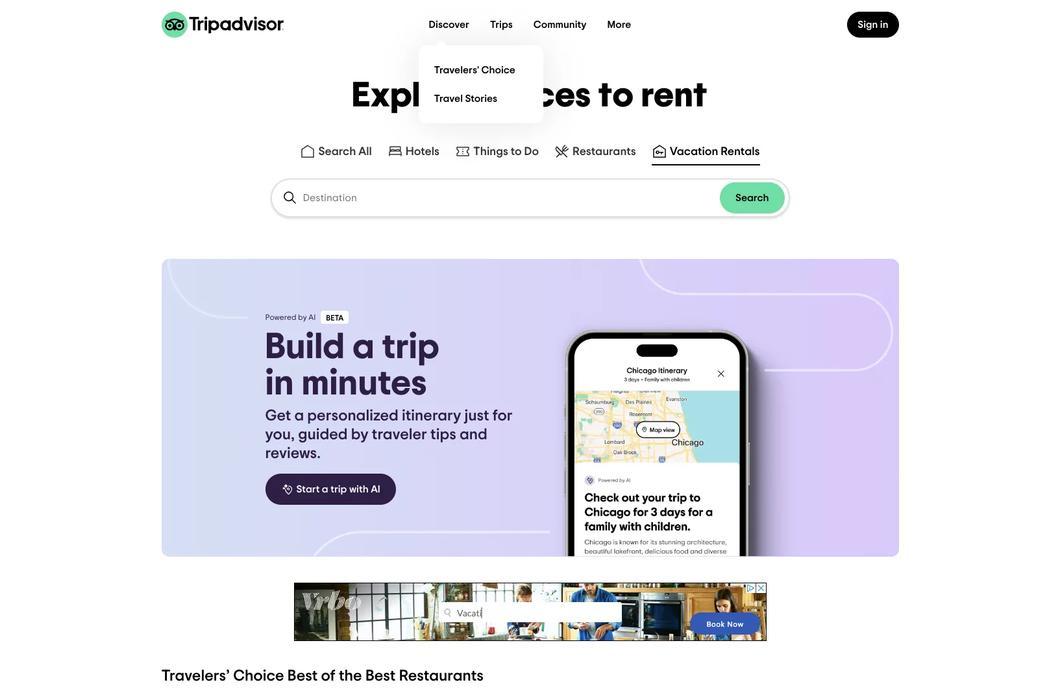 Task type: locate. For each thing, give the bounding box(es) containing it.
1 vertical spatial to
[[511, 146, 522, 158]]

best right the "the"
[[365, 669, 396, 684]]

by down the personalized
[[351, 427, 369, 443]]

trip inside the start a trip with ai button
[[331, 484, 347, 495]]

vacation
[[670, 146, 718, 158]]

discover
[[429, 19, 469, 30]]

search down rentals
[[736, 193, 769, 203]]

restaurants
[[573, 146, 636, 158], [399, 669, 484, 684]]

by
[[298, 314, 307, 321], [351, 427, 369, 443]]

community
[[534, 19, 587, 30]]

build
[[265, 329, 345, 366]]

search button
[[720, 182, 785, 214]]

choice
[[482, 65, 516, 75], [233, 669, 284, 684]]

a right get
[[294, 408, 304, 424]]

by right powered
[[298, 314, 307, 321]]

beta
[[326, 314, 344, 322]]

things
[[473, 146, 508, 158]]

1 horizontal spatial search
[[736, 193, 769, 203]]

1 vertical spatial in
[[265, 366, 294, 402]]

rentals
[[721, 146, 760, 158]]

more button
[[597, 12, 642, 38]]

0 horizontal spatial in
[[265, 366, 294, 402]]

a inside the start a trip with ai button
[[322, 484, 328, 495]]

in
[[880, 19, 889, 30], [265, 366, 294, 402]]

0 horizontal spatial search
[[318, 146, 356, 158]]

discover button
[[419, 12, 480, 38]]

0 vertical spatial ai
[[309, 314, 316, 321]]

things to do
[[473, 146, 539, 158]]

sign in
[[858, 19, 889, 30]]

trip
[[382, 329, 439, 366], [331, 484, 347, 495]]

get
[[265, 408, 291, 424]]

1 horizontal spatial ai
[[371, 484, 380, 495]]

tab list
[[0, 138, 1060, 168]]

a for build
[[353, 329, 374, 366]]

1 best from the left
[[288, 669, 318, 684]]

0 horizontal spatial by
[[298, 314, 307, 321]]

search for search
[[736, 193, 769, 203]]

vacation rentals button
[[649, 141, 763, 166]]

0 vertical spatial choice
[[482, 65, 516, 75]]

search
[[318, 146, 356, 158], [736, 193, 769, 203]]

ai right with
[[371, 484, 380, 495]]

a
[[353, 329, 374, 366], [294, 408, 304, 424], [322, 484, 328, 495]]

a right build
[[353, 329, 374, 366]]

travel stories
[[434, 93, 497, 104]]

best left 'of'
[[288, 669, 318, 684]]

to left do
[[511, 146, 522, 158]]

search image
[[282, 190, 298, 206]]

1 vertical spatial choice
[[233, 669, 284, 684]]

things to do link
[[455, 143, 539, 159]]

1 vertical spatial by
[[351, 427, 369, 443]]

0 vertical spatial a
[[353, 329, 374, 366]]

tips
[[431, 427, 456, 443]]

of
[[321, 669, 336, 684]]

Search search field
[[272, 180, 789, 216], [303, 192, 720, 204]]

in up get
[[265, 366, 294, 402]]

menu containing travelers' choice
[[419, 45, 543, 123]]

in right sign
[[880, 19, 889, 30]]

trips button
[[480, 12, 523, 38]]

0 vertical spatial restaurants
[[573, 146, 636, 158]]

a right start
[[322, 484, 328, 495]]

sign in link
[[848, 12, 899, 38]]

search search field down do
[[272, 180, 789, 216]]

ai left beta
[[309, 314, 316, 321]]

2 vertical spatial a
[[322, 484, 328, 495]]

advertisement region
[[294, 583, 767, 642]]

travelers'
[[161, 669, 230, 684]]

community button
[[523, 12, 597, 38]]

1 horizontal spatial trip
[[382, 329, 439, 366]]

0 vertical spatial in
[[880, 19, 889, 30]]

choice right travelers'
[[233, 669, 284, 684]]

vacation rentals link
[[652, 143, 760, 159]]

trip inside build a trip in minutes get a personalized itinerary just for you, guided by traveler tips and reviews.
[[382, 329, 439, 366]]

travelers' choice link
[[429, 56, 533, 84]]

search left all
[[318, 146, 356, 158]]

tripadvisor image
[[161, 12, 283, 38]]

1 vertical spatial ai
[[371, 484, 380, 495]]

0 horizontal spatial a
[[294, 408, 304, 424]]

more
[[607, 19, 631, 30]]

0 vertical spatial search
[[318, 146, 356, 158]]

by inside build a trip in minutes get a personalized itinerary just for you, guided by traveler tips and reviews.
[[351, 427, 369, 443]]

choice inside menu
[[482, 65, 516, 75]]

1 horizontal spatial best
[[365, 669, 396, 684]]

0 horizontal spatial choice
[[233, 669, 284, 684]]

1 horizontal spatial by
[[351, 427, 369, 443]]

0 horizontal spatial ai
[[309, 314, 316, 321]]

1 vertical spatial restaurants
[[399, 669, 484, 684]]

1 horizontal spatial to
[[599, 79, 634, 114]]

hotels link
[[387, 143, 440, 159]]

explore
[[352, 79, 475, 114]]

menu
[[419, 45, 543, 123]]

search search field down things to do
[[303, 192, 720, 204]]

choice up stories
[[482, 65, 516, 75]]

to
[[599, 79, 634, 114], [511, 146, 522, 158]]

minutes
[[302, 366, 427, 402]]

choice for travelers'
[[482, 65, 516, 75]]

restaurants button
[[552, 141, 639, 166]]

0 horizontal spatial best
[[288, 669, 318, 684]]

1 horizontal spatial a
[[322, 484, 328, 495]]

best
[[288, 669, 318, 684], [365, 669, 396, 684]]

ai
[[309, 314, 316, 321], [371, 484, 380, 495]]

and
[[460, 427, 487, 443]]

0 horizontal spatial to
[[511, 146, 522, 158]]

1 horizontal spatial restaurants
[[573, 146, 636, 158]]

travelers'
[[434, 65, 479, 75]]

1 vertical spatial a
[[294, 408, 304, 424]]

0 horizontal spatial trip
[[331, 484, 347, 495]]

0 vertical spatial trip
[[382, 329, 439, 366]]

search for search all
[[318, 146, 356, 158]]

ai inside button
[[371, 484, 380, 495]]

1 vertical spatial trip
[[331, 484, 347, 495]]

trip for minutes
[[382, 329, 439, 366]]

1 horizontal spatial choice
[[482, 65, 516, 75]]

1 vertical spatial search
[[736, 193, 769, 203]]

0 horizontal spatial restaurants
[[399, 669, 484, 684]]

2 horizontal spatial a
[[353, 329, 374, 366]]

to left rent
[[599, 79, 634, 114]]

guided
[[298, 427, 348, 443]]

hotels
[[406, 146, 440, 158]]

the
[[339, 669, 362, 684]]



Task type: vqa. For each thing, say whether or not it's contained in the screenshot.
the Search image
yes



Task type: describe. For each thing, give the bounding box(es) containing it.
start a trip with ai button
[[265, 474, 396, 505]]

trip for ai
[[331, 484, 347, 495]]

powered
[[265, 314, 296, 321]]

search search field containing search
[[272, 180, 789, 216]]

travel stories link
[[429, 84, 533, 113]]

things to do button
[[453, 141, 542, 166]]

1 horizontal spatial in
[[880, 19, 889, 30]]

explore places to rent
[[352, 79, 708, 114]]

stories
[[465, 93, 497, 104]]

itinerary
[[402, 408, 461, 424]]

0 vertical spatial to
[[599, 79, 634, 114]]

trips
[[490, 19, 513, 30]]

start a trip with ai
[[296, 484, 380, 495]]

restaurants link
[[555, 143, 636, 159]]

start
[[296, 484, 320, 495]]

you,
[[265, 427, 295, 443]]

with
[[349, 484, 369, 495]]

search all
[[318, 146, 372, 158]]

travelers' choice
[[434, 65, 516, 75]]

tab list containing search all
[[0, 138, 1060, 168]]

traveler
[[372, 427, 427, 443]]

search all button
[[298, 141, 375, 166]]

build a trip in minutes get a personalized itinerary just for you, guided by traveler tips and reviews.
[[265, 329, 513, 462]]

rent
[[642, 79, 708, 114]]

powered by ai
[[265, 314, 316, 321]]

vacation rentals
[[670, 146, 760, 158]]

do
[[524, 146, 539, 158]]

to inside button
[[511, 146, 522, 158]]

in inside build a trip in minutes get a personalized itinerary just for you, guided by traveler tips and reviews.
[[265, 366, 294, 402]]

reviews.
[[265, 446, 321, 462]]

travel
[[434, 93, 463, 104]]

choice for travelers'
[[233, 669, 284, 684]]

for
[[493, 408, 513, 424]]

personalized
[[307, 408, 399, 424]]

hotels button
[[385, 141, 442, 166]]

just
[[465, 408, 489, 424]]

a for start
[[322, 484, 328, 495]]

restaurants inside restaurants link
[[573, 146, 636, 158]]

places
[[483, 79, 591, 114]]

all
[[359, 146, 372, 158]]

0 vertical spatial by
[[298, 314, 307, 321]]

sign
[[858, 19, 878, 30]]

2 best from the left
[[365, 669, 396, 684]]

travelers' choice best of the best restaurants
[[161, 669, 484, 684]]



